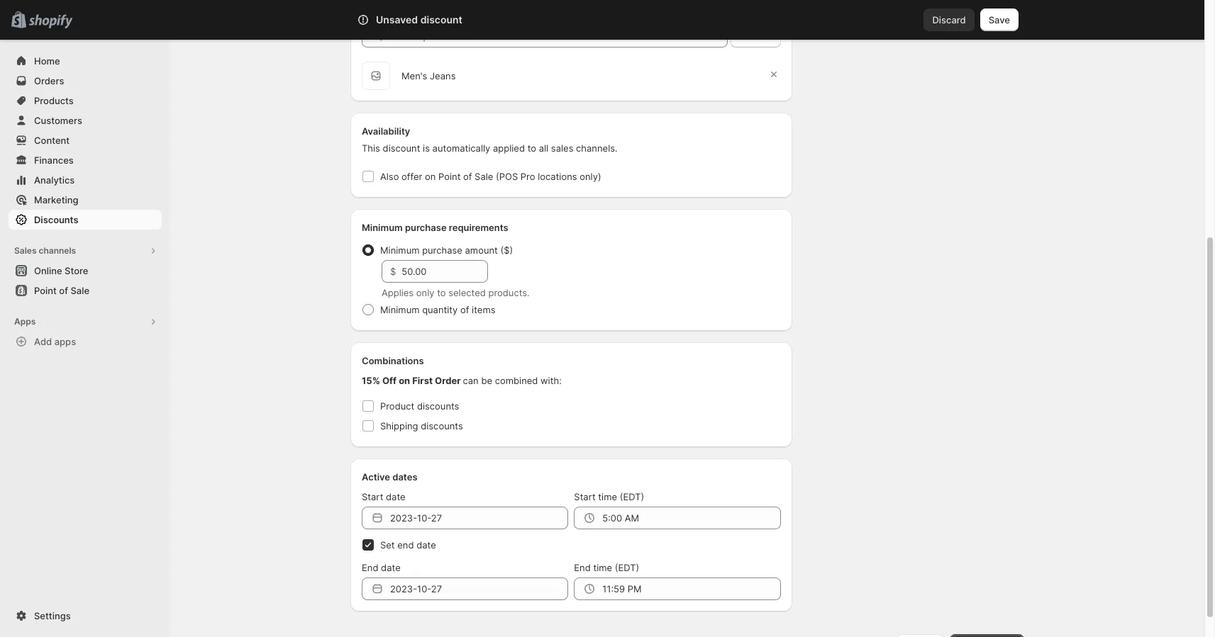 Task type: locate. For each thing, give the bounding box(es) containing it.
minimum
[[362, 222, 403, 233], [380, 245, 420, 256], [380, 304, 420, 316]]

unsaved
[[376, 13, 418, 26]]

start for start time (edt)
[[574, 492, 596, 503]]

date down 'active dates'
[[386, 492, 406, 503]]

to right only
[[437, 287, 446, 299]]

purchase up $ text field
[[422, 245, 463, 256]]

0 vertical spatial on
[[425, 171, 436, 182]]

start
[[362, 492, 383, 503], [574, 492, 596, 503]]

online store button
[[0, 261, 170, 281]]

add
[[34, 336, 52, 348]]

point of sale button
[[0, 281, 170, 301]]

0 vertical spatial discounts
[[417, 401, 459, 412]]

on for offer
[[425, 171, 436, 182]]

orders
[[34, 75, 64, 87]]

only
[[416, 287, 435, 299]]

analytics link
[[9, 170, 162, 190]]

1 horizontal spatial end
[[574, 563, 591, 574]]

discount inside 'availability this discount is automatically applied to all sales channels.'
[[383, 143, 420, 154]]

(edt) up start time (edt) text field
[[620, 492, 644, 503]]

point of sale link
[[9, 281, 162, 301]]

1 vertical spatial date
[[417, 540, 436, 551]]

automatically
[[433, 143, 491, 154]]

0 vertical spatial date
[[386, 492, 406, 503]]

date
[[386, 492, 406, 503], [417, 540, 436, 551], [381, 563, 401, 574]]

1 vertical spatial of
[[59, 285, 68, 297]]

active
[[362, 472, 390, 483]]

1 vertical spatial minimum
[[380, 245, 420, 256]]

0 horizontal spatial sale
[[71, 285, 89, 297]]

2 end from the left
[[574, 563, 591, 574]]

15%
[[362, 375, 380, 387]]

purchase up minimum purchase amount ($)
[[405, 222, 447, 233]]

0 horizontal spatial end
[[362, 563, 378, 574]]

to left the all
[[528, 143, 536, 154]]

purchase
[[405, 222, 447, 233], [422, 245, 463, 256]]

quantity
[[422, 304, 458, 316]]

0 vertical spatial (edt)
[[620, 492, 644, 503]]

point down online
[[34, 285, 57, 297]]

0 horizontal spatial on
[[399, 375, 410, 387]]

1 horizontal spatial sale
[[475, 171, 493, 182]]

1 vertical spatial point
[[34, 285, 57, 297]]

0 vertical spatial purchase
[[405, 222, 447, 233]]

sale
[[475, 171, 493, 182], [71, 285, 89, 297]]

of
[[463, 171, 472, 182], [59, 285, 68, 297], [460, 304, 469, 316]]

(edt) up end time (edt) text box
[[615, 563, 639, 574]]

0 vertical spatial to
[[528, 143, 536, 154]]

point
[[438, 171, 461, 182], [34, 285, 57, 297]]

2 start from the left
[[574, 492, 596, 503]]

End date text field
[[390, 578, 569, 601]]

of down online store
[[59, 285, 68, 297]]

discount
[[420, 13, 462, 26], [383, 143, 420, 154]]

sale inside point of sale link
[[71, 285, 89, 297]]

discounts
[[34, 214, 78, 226]]

1 vertical spatial discounts
[[421, 421, 463, 432]]

of down the selected
[[460, 304, 469, 316]]

point of sale
[[34, 285, 89, 297]]

sales channels
[[14, 245, 76, 256]]

online store
[[34, 265, 88, 277]]

orders link
[[9, 71, 162, 91]]

1 start from the left
[[362, 492, 383, 503]]

0 vertical spatial minimum
[[362, 222, 403, 233]]

of down automatically
[[463, 171, 472, 182]]

1 horizontal spatial to
[[528, 143, 536, 154]]

set
[[380, 540, 395, 551]]

sales channels button
[[9, 241, 162, 261]]

is
[[423, 143, 430, 154]]

discount down availability
[[383, 143, 420, 154]]

also
[[380, 171, 399, 182]]

discount right 'unsaved'
[[420, 13, 462, 26]]

home link
[[9, 51, 162, 71]]

sale left the (pos
[[475, 171, 493, 182]]

2 vertical spatial of
[[460, 304, 469, 316]]

men's
[[402, 70, 427, 82]]

purchase for amount
[[422, 245, 463, 256]]

point down automatically
[[438, 171, 461, 182]]

15% off on first order can be combined with:
[[362, 375, 562, 387]]

1 vertical spatial on
[[399, 375, 410, 387]]

store
[[65, 265, 88, 277]]

1 vertical spatial sale
[[71, 285, 89, 297]]

on right off
[[399, 375, 410, 387]]

applied
[[493, 143, 525, 154]]

products link
[[9, 91, 162, 111]]

(edt)
[[620, 492, 644, 503], [615, 563, 639, 574]]

minimum for minimum quantity of items
[[380, 304, 420, 316]]

this
[[362, 143, 380, 154]]

0 vertical spatial time
[[598, 492, 617, 503]]

time
[[598, 492, 617, 503], [593, 563, 612, 574]]

1 end from the left
[[362, 563, 378, 574]]

set end date
[[380, 540, 436, 551]]

minimum quantity of items
[[380, 304, 496, 316]]

search
[[420, 14, 450, 26]]

save button
[[980, 9, 1019, 31]]

with:
[[541, 375, 562, 387]]

1 vertical spatial discount
[[383, 143, 420, 154]]

0 horizontal spatial start
[[362, 492, 383, 503]]

start time (edt)
[[574, 492, 644, 503]]

2 vertical spatial minimum
[[380, 304, 420, 316]]

1 horizontal spatial on
[[425, 171, 436, 182]]

save
[[989, 14, 1010, 26]]

discounts
[[417, 401, 459, 412], [421, 421, 463, 432]]

marketing
[[34, 194, 78, 206]]

date down the set
[[381, 563, 401, 574]]

items
[[472, 304, 496, 316]]

date right end on the left bottom of page
[[417, 540, 436, 551]]

1 vertical spatial (edt)
[[615, 563, 639, 574]]

date for end date
[[381, 563, 401, 574]]

selected
[[449, 287, 486, 299]]

end
[[362, 563, 378, 574], [574, 563, 591, 574]]

discounts up shipping discounts
[[417, 401, 459, 412]]

discounts down "product discounts"
[[421, 421, 463, 432]]

on
[[425, 171, 436, 182], [399, 375, 410, 387]]

apps
[[14, 316, 36, 327]]

1 horizontal spatial start
[[574, 492, 596, 503]]

applies
[[382, 287, 414, 299]]

home
[[34, 55, 60, 67]]

to
[[528, 143, 536, 154], [437, 287, 446, 299]]

1 vertical spatial purchase
[[422, 245, 463, 256]]

discounts for shipping discounts
[[421, 421, 463, 432]]

discard
[[933, 14, 966, 26]]

sale down store
[[71, 285, 89, 297]]

dates
[[392, 472, 418, 483]]

customers
[[34, 115, 82, 126]]

products.
[[488, 287, 530, 299]]

minimum for minimum purchase amount ($)
[[380, 245, 420, 256]]

shipping
[[380, 421, 418, 432]]

customers link
[[9, 111, 162, 131]]

0 horizontal spatial point
[[34, 285, 57, 297]]

0 vertical spatial of
[[463, 171, 472, 182]]

0 horizontal spatial to
[[437, 287, 446, 299]]

Search products text field
[[390, 25, 728, 48]]

online store link
[[9, 261, 162, 281]]

to inside 'availability this discount is automatically applied to all sales channels.'
[[528, 143, 536, 154]]

first
[[412, 375, 433, 387]]

shopify image
[[29, 15, 73, 29]]

on right offer
[[425, 171, 436, 182]]

0 vertical spatial point
[[438, 171, 461, 182]]

1 vertical spatial time
[[593, 563, 612, 574]]

0 vertical spatial sale
[[475, 171, 493, 182]]

product
[[380, 401, 415, 412]]

2 vertical spatial date
[[381, 563, 401, 574]]

1 horizontal spatial point
[[438, 171, 461, 182]]



Task type: vqa. For each thing, say whether or not it's contained in the screenshot.
left
no



Task type: describe. For each thing, give the bounding box(es) containing it.
combinations
[[362, 355, 424, 367]]

locations
[[538, 171, 577, 182]]

online
[[34, 265, 62, 277]]

shipping discounts
[[380, 421, 463, 432]]

channels.
[[576, 143, 618, 154]]

minimum purchase requirements
[[362, 222, 508, 233]]

end time (edt)
[[574, 563, 639, 574]]

1 vertical spatial to
[[437, 287, 446, 299]]

point inside button
[[34, 285, 57, 297]]

Start time (EDT) text field
[[603, 507, 781, 530]]

purchase for requirements
[[405, 222, 447, 233]]

$ text field
[[402, 260, 488, 283]]

date for start date
[[386, 492, 406, 503]]

settings
[[34, 611, 71, 622]]

(edt) for start time (edt)
[[620, 492, 644, 503]]

pro
[[521, 171, 535, 182]]

availability this discount is automatically applied to all sales channels.
[[362, 126, 618, 154]]

combined
[[495, 375, 538, 387]]

product discounts
[[380, 401, 459, 412]]

of inside button
[[59, 285, 68, 297]]

(edt) for end time (edt)
[[615, 563, 639, 574]]

minimum for minimum purchase requirements
[[362, 222, 403, 233]]

sales
[[551, 143, 574, 154]]

products
[[34, 95, 74, 106]]

discard button
[[924, 9, 975, 31]]

analytics
[[34, 175, 75, 186]]

settings link
[[9, 607, 162, 626]]

End time (EDT) text field
[[603, 578, 781, 601]]

off
[[382, 375, 397, 387]]

apps
[[54, 336, 76, 348]]

Start date text field
[[390, 507, 569, 530]]

men's jeans
[[402, 70, 456, 82]]

discounts for product discounts
[[417, 401, 459, 412]]

add apps button
[[9, 332, 162, 352]]

content
[[34, 135, 70, 146]]

start date
[[362, 492, 406, 503]]

end date
[[362, 563, 401, 574]]

time for end
[[593, 563, 612, 574]]

also offer on point of sale (pos pro locations only)
[[380, 171, 601, 182]]

requirements
[[449, 222, 508, 233]]

end for end date
[[362, 563, 378, 574]]

search button
[[397, 9, 808, 31]]

finances
[[34, 155, 74, 166]]

content link
[[9, 131, 162, 150]]

order
[[435, 375, 461, 387]]

applies only to selected products.
[[382, 287, 530, 299]]

availability
[[362, 126, 410, 137]]

jeans
[[430, 70, 456, 82]]

end
[[397, 540, 414, 551]]

amount
[[465, 245, 498, 256]]

unsaved discount
[[376, 13, 462, 26]]

$
[[390, 266, 396, 277]]

browse button
[[731, 25, 781, 48]]

offer
[[402, 171, 422, 182]]

(pos
[[496, 171, 518, 182]]

add apps
[[34, 336, 76, 348]]

0 vertical spatial discount
[[420, 13, 462, 26]]

marketing link
[[9, 190, 162, 210]]

sales
[[14, 245, 37, 256]]

only)
[[580, 171, 601, 182]]

on for off
[[399, 375, 410, 387]]

start for start date
[[362, 492, 383, 503]]

all
[[539, 143, 549, 154]]

finances link
[[9, 150, 162, 170]]

minimum purchase amount ($)
[[380, 245, 513, 256]]

browse
[[740, 31, 772, 42]]

active dates
[[362, 472, 418, 483]]

be
[[481, 375, 492, 387]]

discounts link
[[9, 210, 162, 230]]

($)
[[501, 245, 513, 256]]

channels
[[39, 245, 76, 256]]

time for start
[[598, 492, 617, 503]]

end for end time (edt)
[[574, 563, 591, 574]]

can
[[463, 375, 479, 387]]



